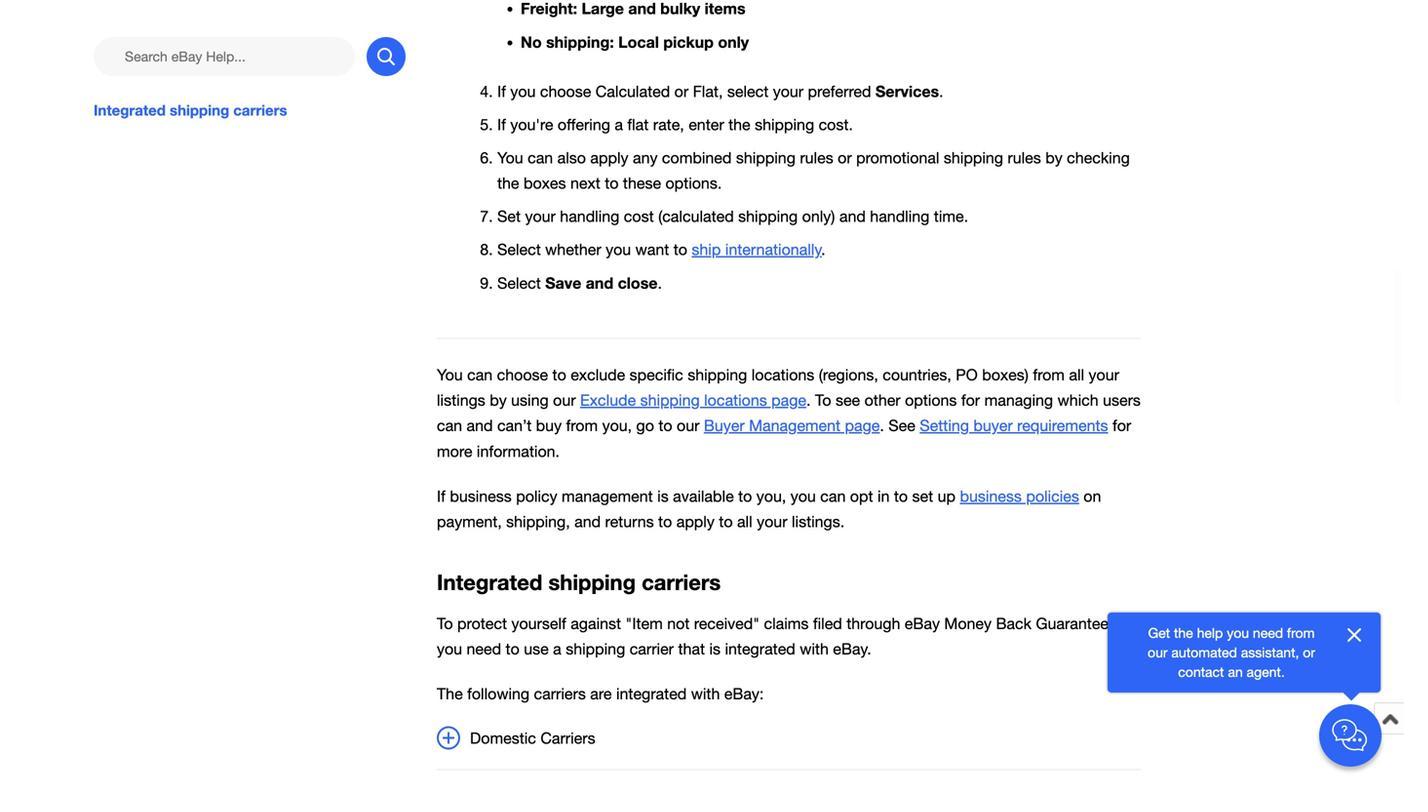 Task type: locate. For each thing, give the bounding box(es) containing it.
integrated inside to protect yourself against "item not received" claims filed through ebay money back guarantee, you need to use a shipping carrier that is integrated with ebay.
[[725, 640, 796, 658]]

whether
[[545, 241, 602, 259]]

integrated down "claims" at the bottom
[[725, 640, 796, 658]]

0 horizontal spatial from
[[566, 417, 598, 435]]

you can choose to exclude specific shipping locations (regions, countries, po boxes) from all your listings by using our
[[437, 366, 1120, 409]]

you,
[[602, 417, 632, 435], [757, 487, 787, 505]]

these
[[623, 174, 661, 192]]

0 vertical spatial a
[[615, 116, 623, 134]]

to inside you can choose to exclude specific shipping locations (regions, countries, po boxes) from all your listings by using our
[[553, 366, 567, 384]]

1 vertical spatial you
[[437, 366, 463, 384]]

you, down the for more information.
[[757, 487, 787, 505]]

is down received"
[[710, 640, 721, 658]]

you inside the you can also apply any combined shipping rules or promotional shipping rules by checking the boxes next to these options.
[[498, 149, 524, 167]]

rate,
[[653, 116, 685, 134]]

. up management
[[807, 391, 811, 409]]

a left flat
[[615, 116, 623, 134]]

1 horizontal spatial our
[[677, 417, 700, 435]]

0 vertical spatial you,
[[602, 417, 632, 435]]

0 vertical spatial by
[[1046, 149, 1063, 167]]

the right get
[[1175, 625, 1194, 641]]

to right 'in'
[[894, 487, 908, 505]]

to
[[815, 391, 832, 409], [437, 614, 453, 632]]

you, down exclude on the left of the page
[[602, 417, 632, 435]]

shipping up against
[[549, 569, 636, 595]]

integrated
[[94, 101, 166, 119], [437, 569, 543, 595]]

1 horizontal spatial or
[[838, 149, 852, 167]]

1 vertical spatial with
[[691, 685, 720, 703]]

you down the you're at left
[[498, 149, 524, 167]]

integrated
[[725, 640, 796, 658], [616, 685, 687, 703]]

select
[[498, 241, 541, 259], [498, 274, 541, 292]]

integrated shipping carriers link
[[94, 100, 406, 121]]

2 rules from the left
[[1008, 149, 1042, 167]]

can up more
[[437, 417, 462, 435]]

your inside if you choose calculated or flat, select your preferred services .
[[773, 82, 804, 101]]

1 vertical spatial choose
[[497, 366, 548, 384]]

. inside select save and close .
[[658, 274, 662, 292]]

1 vertical spatial carriers
[[642, 569, 721, 595]]

integrated shipping carriers up against
[[437, 569, 721, 595]]

if inside if you choose calculated or flat, select your preferred services .
[[498, 82, 506, 101]]

handling left time. at the top of the page
[[870, 207, 930, 225]]

0 vertical spatial with
[[800, 640, 829, 658]]

1 handling from the left
[[560, 207, 620, 225]]

our inside you can choose to exclude specific shipping locations (regions, countries, po boxes) from all your listings by using our
[[553, 391, 576, 409]]

cost
[[624, 207, 654, 225]]

and down management
[[575, 513, 601, 531]]

from right the buy
[[566, 417, 598, 435]]

you down protect
[[437, 640, 462, 658]]

shipping up internationally
[[739, 207, 798, 225]]

you inside to protect yourself against "item not received" claims filed through ebay money back guarantee, you need to use a shipping carrier that is integrated with ebay.
[[437, 640, 462, 658]]

with down 'filed' at the right bottom
[[800, 640, 829, 658]]

returns
[[605, 513, 654, 531]]

1 vertical spatial for
[[1113, 417, 1132, 435]]

shipping up time. at the top of the page
[[944, 149, 1004, 167]]

0 horizontal spatial integrated
[[94, 101, 166, 119]]

no shipping: local pickup only
[[521, 33, 749, 51]]

.
[[940, 82, 944, 101], [822, 241, 826, 259], [658, 274, 662, 292], [807, 391, 811, 409], [880, 417, 885, 435]]

1 vertical spatial to
[[437, 614, 453, 632]]

back
[[996, 614, 1032, 632]]

0 vertical spatial select
[[498, 241, 541, 259]]

choose up using at the left of page
[[497, 366, 548, 384]]

or inside get the help you need from our automated assistant, or contact an agent.
[[1304, 644, 1316, 660]]

1 vertical spatial from
[[566, 417, 598, 435]]

select left save
[[498, 274, 541, 292]]

apply down available at the bottom of the page
[[677, 513, 715, 531]]

set your handling cost (calculated shipping only) and handling time.
[[498, 207, 969, 225]]

ebay.
[[833, 640, 872, 658]]

0 vertical spatial you
[[498, 149, 524, 167]]

you right help
[[1227, 625, 1250, 641]]

1 vertical spatial is
[[710, 640, 721, 658]]

carriers up not on the bottom of page
[[642, 569, 721, 595]]

need up the assistant,
[[1253, 625, 1284, 641]]

0 vertical spatial if
[[498, 82, 506, 101]]

need inside get the help you need from our automated assistant, or contact an agent.
[[1253, 625, 1284, 641]]

are
[[590, 685, 612, 703]]

carriers
[[541, 729, 596, 747]]

your right select
[[773, 82, 804, 101]]

. down select whether you want to ship internationally .
[[658, 274, 662, 292]]

1 vertical spatial page
[[845, 417, 880, 435]]

0 vertical spatial integrated
[[725, 640, 796, 658]]

the right enter
[[729, 116, 751, 134]]

your inside on payment, shipping, and returns to apply to all your listings.
[[757, 513, 788, 531]]

0 vertical spatial for
[[962, 391, 981, 409]]

2 vertical spatial our
[[1148, 644, 1168, 660]]

you inside you can choose to exclude specific shipping locations (regions, countries, po boxes) from all your listings by using our
[[437, 366, 463, 384]]

can left opt
[[821, 487, 846, 505]]

all up 'which' on the right of page
[[1070, 366, 1085, 384]]

0 vertical spatial from
[[1033, 366, 1065, 384]]

contact
[[1179, 664, 1225, 680]]

a
[[615, 116, 623, 134], [553, 640, 562, 658]]

need
[[1253, 625, 1284, 641], [467, 640, 502, 658]]

0 horizontal spatial integrated shipping carriers
[[94, 101, 287, 119]]

integrated shipping carriers down 'search ebay help...' text box
[[94, 101, 287, 119]]

2 horizontal spatial carriers
[[642, 569, 721, 595]]

to left see
[[815, 391, 832, 409]]

opt
[[850, 487, 874, 505]]

2 horizontal spatial from
[[1288, 625, 1315, 641]]

save
[[545, 274, 582, 292]]

2 horizontal spatial the
[[1175, 625, 1194, 641]]

and
[[840, 207, 866, 225], [586, 274, 614, 292], [467, 417, 493, 435], [575, 513, 601, 531]]

get
[[1149, 625, 1171, 641]]

0 horizontal spatial by
[[490, 391, 507, 409]]

you for you can also apply any combined shipping rules or promotional shipping rules by checking the boxes next to these options.
[[498, 149, 524, 167]]

select inside select save and close .
[[498, 274, 541, 292]]

boxes
[[524, 174, 566, 192]]

help
[[1198, 625, 1224, 641]]

the up the set on the top left of page
[[498, 174, 519, 192]]

business right up
[[960, 487, 1022, 505]]

1 vertical spatial by
[[490, 391, 507, 409]]

you
[[511, 82, 536, 101], [606, 241, 631, 259], [791, 487, 816, 505], [1227, 625, 1250, 641], [437, 640, 462, 658]]

is left available at the bottom of the page
[[658, 487, 669, 505]]

2 business from the left
[[960, 487, 1022, 505]]

0 horizontal spatial you
[[437, 366, 463, 384]]

get the help you need from our automated assistant, or contact an agent. tooltip
[[1139, 623, 1325, 682]]

all
[[1070, 366, 1085, 384], [737, 513, 753, 531]]

1 vertical spatial the
[[498, 174, 519, 192]]

specific
[[630, 366, 684, 384]]

choose up offering
[[540, 82, 591, 101]]

carriers down 'search ebay help...' text box
[[233, 101, 287, 119]]

to left protect
[[437, 614, 453, 632]]

choose inside you can choose to exclude specific shipping locations (regions, countries, po boxes) from all your listings by using our
[[497, 366, 548, 384]]

0 vertical spatial page
[[772, 391, 807, 409]]

1 vertical spatial a
[[553, 640, 562, 658]]

0 horizontal spatial to
[[437, 614, 453, 632]]

our down get
[[1148, 644, 1168, 660]]

business
[[450, 487, 512, 505], [960, 487, 1022, 505]]

by left checking
[[1046, 149, 1063, 167]]

apply inside on payment, shipping, and returns to apply to all your listings.
[[677, 513, 715, 531]]

your
[[773, 82, 804, 101], [525, 207, 556, 225], [1089, 366, 1120, 384], [757, 513, 788, 531]]

2 vertical spatial if
[[437, 487, 446, 505]]

which
[[1058, 391, 1099, 409]]

for more information.
[[437, 417, 1132, 460]]

by up 'can't'
[[490, 391, 507, 409]]

or left flat,
[[675, 82, 689, 101]]

2 vertical spatial from
[[1288, 625, 1315, 641]]

2 horizontal spatial or
[[1304, 644, 1316, 660]]

0 horizontal spatial business
[[450, 487, 512, 505]]

if you're offering a flat rate, enter the shipping cost.
[[498, 116, 853, 134]]

2 vertical spatial the
[[1175, 625, 1194, 641]]

shipping up exclude shipping locations page
[[688, 366, 748, 384]]

yourself
[[512, 614, 567, 632]]

against
[[571, 614, 621, 632]]

flat
[[628, 116, 649, 134]]

you up the you're at left
[[511, 82, 536, 101]]

1 horizontal spatial from
[[1033, 366, 1065, 384]]

1 horizontal spatial integrated
[[437, 569, 543, 595]]

for inside . to see other options for managing which users can and can't buy from you, go to our
[[962, 391, 981, 409]]

select down the set on the top left of page
[[498, 241, 541, 259]]

you
[[498, 149, 524, 167], [437, 366, 463, 384]]

0 vertical spatial the
[[729, 116, 751, 134]]

our up the buy
[[553, 391, 576, 409]]

time.
[[934, 207, 969, 225]]

can inside the you can also apply any combined shipping rules or promotional shipping rules by checking the boxes next to these options.
[[528, 149, 553, 167]]

if
[[498, 82, 506, 101], [498, 116, 506, 134], [437, 487, 446, 505]]

from
[[1033, 366, 1065, 384], [566, 417, 598, 435], [1288, 625, 1315, 641]]

locations up . to see other options for managing which users can and can't buy from you, go to our
[[752, 366, 815, 384]]

assistant,
[[1242, 644, 1300, 660]]

options
[[905, 391, 957, 409]]

all inside you can choose to exclude specific shipping locations (regions, countries, po boxes) from all your listings by using our
[[1070, 366, 1085, 384]]

0 horizontal spatial our
[[553, 391, 576, 409]]

0 vertical spatial or
[[675, 82, 689, 101]]

can
[[528, 149, 553, 167], [467, 366, 493, 384], [437, 417, 462, 435], [821, 487, 846, 505]]

rules down cost. at the top of the page
[[800, 149, 834, 167]]

0 horizontal spatial a
[[553, 640, 562, 658]]

0 horizontal spatial page
[[772, 391, 807, 409]]

a right 'use'
[[553, 640, 562, 658]]

1 horizontal spatial is
[[710, 640, 721, 658]]

1 horizontal spatial the
[[729, 116, 751, 134]]

the inside the you can also apply any combined shipping rules or promotional shipping rules by checking the boxes next to these options.
[[498, 174, 519, 192]]

to down available at the bottom of the page
[[719, 513, 733, 531]]

shipping inside to protect yourself against "item not received" claims filed through ebay money back guarantee, you need to use a shipping carrier that is integrated with ebay.
[[566, 640, 626, 658]]

po
[[956, 366, 978, 384]]

from up the assistant,
[[1288, 625, 1315, 641]]

0 horizontal spatial carriers
[[233, 101, 287, 119]]

for down the users
[[1113, 417, 1132, 435]]

to right available at the bottom of the page
[[739, 487, 752, 505]]

0 horizontal spatial or
[[675, 82, 689, 101]]

0 vertical spatial our
[[553, 391, 576, 409]]

1 vertical spatial you,
[[757, 487, 787, 505]]

and inside . to see other options for managing which users can and can't buy from you, go to our
[[467, 417, 493, 435]]

0 vertical spatial apply
[[591, 149, 629, 167]]

1 horizontal spatial handling
[[870, 207, 930, 225]]

a inside to protect yourself against "item not received" claims filed through ebay money back guarantee, you need to use a shipping carrier that is integrated with ebay.
[[553, 640, 562, 658]]

choose inside if you choose calculated or flat, select your preferred services .
[[540, 82, 591, 101]]

rules
[[800, 149, 834, 167], [1008, 149, 1042, 167]]

1 vertical spatial apply
[[677, 513, 715, 531]]

by inside the you can also apply any combined shipping rules or promotional shipping rules by checking the boxes next to these options.
[[1046, 149, 1063, 167]]

1 horizontal spatial rules
[[1008, 149, 1042, 167]]

by inside you can choose to exclude specific shipping locations (regions, countries, po boxes) from all your listings by using our
[[490, 391, 507, 409]]

enter
[[689, 116, 724, 134]]

our down exclude shipping locations page link
[[677, 417, 700, 435]]

money
[[945, 614, 992, 632]]

up
[[938, 487, 956, 505]]

and down listings
[[467, 417, 493, 435]]

1 horizontal spatial integrated shipping carriers
[[437, 569, 721, 595]]

0 vertical spatial to
[[815, 391, 832, 409]]

or right the assistant,
[[1304, 644, 1316, 660]]

1 vertical spatial select
[[498, 274, 541, 292]]

or
[[675, 82, 689, 101], [838, 149, 852, 167], [1304, 644, 1316, 660]]

1 horizontal spatial a
[[615, 116, 623, 134]]

. up promotional on the top of the page
[[940, 82, 944, 101]]

2 vertical spatial carriers
[[534, 685, 586, 703]]

handling down the next
[[560, 207, 620, 225]]

your up the users
[[1089, 366, 1120, 384]]

0 horizontal spatial handling
[[560, 207, 620, 225]]

1 horizontal spatial need
[[1253, 625, 1284, 641]]

to inside the you can also apply any combined shipping rules or promotional shipping rules by checking the boxes next to these options.
[[605, 174, 619, 192]]

with
[[800, 640, 829, 658], [691, 685, 720, 703]]

1 horizontal spatial apply
[[677, 513, 715, 531]]

select save and close .
[[498, 274, 662, 292]]

0 horizontal spatial rules
[[800, 149, 834, 167]]

0 horizontal spatial the
[[498, 174, 519, 192]]

shipping
[[170, 101, 229, 119], [755, 116, 815, 134], [736, 149, 796, 167], [944, 149, 1004, 167], [739, 207, 798, 225], [688, 366, 748, 384], [641, 391, 700, 409], [549, 569, 636, 595], [566, 640, 626, 658]]

from inside you can choose to exclude specific shipping locations (regions, countries, po boxes) from all your listings by using our
[[1033, 366, 1065, 384]]

can up listings
[[467, 366, 493, 384]]

1 horizontal spatial integrated
[[725, 640, 796, 658]]

boxes)
[[983, 366, 1029, 384]]

0 horizontal spatial with
[[691, 685, 720, 703]]

0 horizontal spatial apply
[[591, 149, 629, 167]]

if for can
[[437, 487, 446, 505]]

page up buyer management page link
[[772, 391, 807, 409]]

locations up buyer
[[704, 391, 767, 409]]

you up listings
[[437, 366, 463, 384]]

rules left checking
[[1008, 149, 1042, 167]]

from up 'which' on the right of page
[[1033, 366, 1065, 384]]

from inside . to see other options for managing which users can and can't buy from you, go to our
[[566, 417, 598, 435]]

management
[[562, 487, 653, 505]]

our inside . to see other options for managing which users can and can't buy from you, go to our
[[677, 417, 700, 435]]

see
[[836, 391, 861, 409]]

is
[[658, 487, 669, 505], [710, 640, 721, 658]]

1 vertical spatial or
[[838, 149, 852, 167]]

carriers left are
[[534, 685, 586, 703]]

shipping inside you can choose to exclude specific shipping locations (regions, countries, po boxes) from all your listings by using our
[[688, 366, 748, 384]]

you, inside . to see other options for managing which users can and can't buy from you, go to our
[[602, 417, 632, 435]]

0 horizontal spatial all
[[737, 513, 753, 531]]

0 vertical spatial is
[[658, 487, 669, 505]]

apply up the next
[[591, 149, 629, 167]]

apply
[[591, 149, 629, 167], [677, 513, 715, 531]]

choose for countries,
[[497, 366, 548, 384]]

0 horizontal spatial need
[[467, 640, 502, 658]]

to left 'use'
[[506, 640, 520, 658]]

business up payment, in the bottom left of the page
[[450, 487, 512, 505]]

0 horizontal spatial integrated
[[616, 685, 687, 703]]

or down cost. at the top of the page
[[838, 149, 852, 167]]

1 horizontal spatial all
[[1070, 366, 1085, 384]]

buyer
[[974, 417, 1013, 435]]

1 horizontal spatial you,
[[757, 487, 787, 505]]

for inside the for more information.
[[1113, 417, 1132, 435]]

0 horizontal spatial you,
[[602, 417, 632, 435]]

0 vertical spatial choose
[[540, 82, 591, 101]]

filed
[[813, 614, 843, 632]]

1 horizontal spatial you
[[498, 149, 524, 167]]

for down po
[[962, 391, 981, 409]]

need down protect
[[467, 640, 502, 658]]

claims
[[764, 614, 809, 632]]

see
[[889, 417, 916, 435]]

with left ebay:
[[691, 685, 720, 703]]

1 business from the left
[[450, 487, 512, 505]]

page down see
[[845, 417, 880, 435]]

1 vertical spatial our
[[677, 417, 700, 435]]

0 horizontal spatial for
[[962, 391, 981, 409]]

to right go
[[659, 417, 673, 435]]

1 horizontal spatial page
[[845, 417, 880, 435]]

payment,
[[437, 513, 502, 531]]

buyer management page . see setting buyer requirements
[[704, 417, 1109, 435]]

1 horizontal spatial to
[[815, 391, 832, 409]]

0 vertical spatial integrated
[[94, 101, 166, 119]]

listings.
[[792, 513, 845, 531]]

1 vertical spatial all
[[737, 513, 753, 531]]

domestic carriers button
[[437, 726, 1141, 751]]

carriers
[[233, 101, 287, 119], [642, 569, 721, 595], [534, 685, 586, 703]]

information.
[[477, 442, 560, 460]]

handling
[[560, 207, 620, 225], [870, 207, 930, 225]]

1 vertical spatial integrated shipping carriers
[[437, 569, 721, 595]]

all down if business policy management is available to you, you can opt in to set up business policies at the bottom
[[737, 513, 753, 531]]

to left exclude
[[553, 366, 567, 384]]

1 horizontal spatial business
[[960, 487, 1022, 505]]

by
[[1046, 149, 1063, 167], [490, 391, 507, 409]]

to right the next
[[605, 174, 619, 192]]

1 horizontal spatial for
[[1113, 417, 1132, 435]]

apply inside the you can also apply any combined shipping rules or promotional shipping rules by checking the boxes next to these options.
[[591, 149, 629, 167]]

your down if business policy management is available to you, you can opt in to set up business policies at the bottom
[[757, 513, 788, 531]]

can up boxes
[[528, 149, 553, 167]]

0 vertical spatial locations
[[752, 366, 815, 384]]

2 vertical spatial or
[[1304, 644, 1316, 660]]

2 select from the top
[[498, 274, 541, 292]]

1 select from the top
[[498, 241, 541, 259]]

0 vertical spatial all
[[1070, 366, 1085, 384]]

1 vertical spatial if
[[498, 116, 506, 134]]

0 vertical spatial integrated shipping carriers
[[94, 101, 287, 119]]

shipping down against
[[566, 640, 626, 658]]

if for services
[[498, 82, 506, 101]]

integrated down "carrier that"
[[616, 685, 687, 703]]



Task type: describe. For each thing, give the bounding box(es) containing it.
1 vertical spatial integrated
[[616, 685, 687, 703]]

through
[[847, 614, 901, 632]]

ebay:
[[725, 685, 764, 703]]

choose for services
[[540, 82, 591, 101]]

want
[[636, 241, 669, 259]]

not
[[667, 614, 690, 632]]

use
[[524, 640, 549, 658]]

or inside the you can also apply any combined shipping rules or promotional shipping rules by checking the boxes next to these options.
[[838, 149, 852, 167]]

buyer
[[704, 417, 745, 435]]

protect
[[458, 614, 507, 632]]

the inside get the help you need from our automated assistant, or contact an agent.
[[1175, 625, 1194, 641]]

options.
[[666, 174, 722, 192]]

0 horizontal spatial is
[[658, 487, 669, 505]]

services
[[876, 82, 940, 101]]

to right returns
[[659, 513, 672, 531]]

and right save
[[586, 274, 614, 292]]

all inside on payment, shipping, and returns to apply to all your listings.
[[737, 513, 753, 531]]

requirements
[[1018, 417, 1109, 435]]

also
[[558, 149, 586, 167]]

cost.
[[819, 116, 853, 134]]

can't
[[497, 417, 532, 435]]

to inside to protect yourself against "item not received" claims filed through ebay money back guarantee, you need to use a shipping carrier that is integrated with ebay.
[[437, 614, 453, 632]]

the
[[437, 685, 463, 703]]

shipping:
[[546, 33, 614, 51]]

. to see other options for managing which users can and can't buy from you, go to our
[[437, 391, 1141, 435]]

can inside . to see other options for managing which users can and can't buy from you, go to our
[[437, 417, 462, 435]]

to left ship
[[674, 241, 688, 259]]

if business policy management is available to you, you can opt in to set up business policies
[[437, 487, 1080, 505]]

exclude shipping locations page
[[580, 391, 807, 409]]

1 vertical spatial locations
[[704, 391, 767, 409]]

you inside if you choose calculated or flat, select your preferred services .
[[511, 82, 536, 101]]

promotional
[[857, 149, 940, 167]]

internationally
[[726, 241, 822, 259]]

1 rules from the left
[[800, 149, 834, 167]]

domestic carriers
[[470, 729, 596, 747]]

the following carriers are integrated with ebay:
[[437, 685, 764, 703]]

to protect yourself against "item not received" claims filed through ebay money back guarantee, you need to use a shipping carrier that is integrated with ebay.
[[437, 614, 1114, 658]]

you up listings.
[[791, 487, 816, 505]]

shipping down specific
[[641, 391, 700, 409]]

with inside to protect yourself against "item not received" claims filed through ebay money back guarantee, you need to use a shipping carrier that is integrated with ebay.
[[800, 640, 829, 658]]

setting buyer requirements link
[[920, 417, 1109, 435]]

ship internationally link
[[692, 241, 822, 259]]

exclude
[[571, 366, 626, 384]]

exclude
[[580, 391, 636, 409]]

guarantee,
[[1036, 614, 1114, 632]]

only)
[[803, 207, 835, 225]]

ebay
[[905, 614, 940, 632]]

1 vertical spatial integrated
[[437, 569, 543, 595]]

you can also apply any combined shipping rules or promotional shipping rules by checking the boxes next to these options.
[[498, 149, 1130, 192]]

buy
[[536, 417, 562, 435]]

(regions,
[[819, 366, 879, 384]]

you inside get the help you need from our automated assistant, or contact an agent.
[[1227, 625, 1250, 641]]

an
[[1229, 664, 1243, 680]]

or inside if you choose calculated or flat, select your preferred services .
[[675, 82, 689, 101]]

local
[[619, 33, 659, 51]]

locations inside you can choose to exclude specific shipping locations (regions, countries, po boxes) from all your listings by using our
[[752, 366, 815, 384]]

shipping down select
[[755, 116, 815, 134]]

on
[[1084, 487, 1102, 505]]

close
[[618, 274, 658, 292]]

ship
[[692, 241, 721, 259]]

can inside you can choose to exclude specific shipping locations (regions, countries, po boxes) from all your listings by using our
[[467, 366, 493, 384]]

you left want on the top left of the page
[[606, 241, 631, 259]]

select for whether
[[498, 241, 541, 259]]

listings
[[437, 391, 486, 409]]

preferred
[[808, 82, 872, 101]]

is inside to protect yourself against "item not received" claims filed through ebay money back guarantee, you need to use a shipping carrier that is integrated with ebay.
[[710, 640, 721, 658]]

select
[[728, 82, 769, 101]]

you're
[[511, 116, 554, 134]]

you for you can choose to exclude specific shipping locations (regions, countries, po boxes) from all your listings by using our
[[437, 366, 463, 384]]

checking
[[1067, 149, 1130, 167]]

to inside . to see other options for managing which users can and can't buy from you, go to our
[[815, 391, 832, 409]]

other
[[865, 391, 901, 409]]

get the help you need from our automated assistant, or contact an agent.
[[1148, 625, 1316, 680]]

if you choose calculated or flat, select your preferred services .
[[498, 82, 944, 101]]

only
[[718, 33, 749, 51]]

need inside to protect yourself against "item not received" claims filed through ebay money back guarantee, you need to use a shipping carrier that is integrated with ebay.
[[467, 640, 502, 658]]

. left see on the bottom
[[880, 417, 885, 435]]

0 vertical spatial carriers
[[233, 101, 287, 119]]

pickup
[[664, 33, 714, 51]]

no
[[521, 33, 542, 51]]

domestic
[[470, 729, 536, 747]]

our inside get the help you need from our automated assistant, or contact an agent.
[[1148, 644, 1168, 660]]

shipping down 'search ebay help...' text box
[[170, 101, 229, 119]]

next
[[571, 174, 601, 192]]

offering
[[558, 116, 611, 134]]

to inside to protect yourself against "item not received" claims filed through ebay money back guarantee, you need to use a shipping carrier that is integrated with ebay.
[[506, 640, 520, 658]]

managing
[[985, 391, 1054, 409]]

management
[[749, 417, 841, 435]]

available
[[673, 487, 734, 505]]

agent.
[[1247, 664, 1285, 680]]

2 handling from the left
[[870, 207, 930, 225]]

1 horizontal spatial carriers
[[534, 685, 586, 703]]

flat,
[[693, 82, 723, 101]]

automated
[[1172, 644, 1238, 660]]

Search eBay Help... text field
[[94, 37, 355, 76]]

your inside you can choose to exclude specific shipping locations (regions, countries, po boxes) from all your listings by using our
[[1089, 366, 1120, 384]]

"item
[[626, 614, 663, 632]]

. down only)
[[822, 241, 826, 259]]

. inside . to see other options for managing which users can and can't buy from you, go to our
[[807, 391, 811, 409]]

more
[[437, 442, 473, 460]]

and inside on payment, shipping, and returns to apply to all your listings.
[[575, 513, 601, 531]]

and right only)
[[840, 207, 866, 225]]

in
[[878, 487, 890, 505]]

policies
[[1027, 487, 1080, 505]]

to inside . to see other options for managing which users can and can't buy from you, go to our
[[659, 417, 673, 435]]

your right the set on the top left of page
[[525, 207, 556, 225]]

combined
[[662, 149, 732, 167]]

from inside get the help you need from our automated assistant, or contact an agent.
[[1288, 625, 1315, 641]]

. inside if you choose calculated or flat, select your preferred services .
[[940, 82, 944, 101]]

following
[[467, 685, 530, 703]]

if for cost.
[[498, 116, 506, 134]]

business policies link
[[960, 487, 1080, 505]]

on payment, shipping, and returns to apply to all your listings.
[[437, 487, 1102, 531]]

select for save
[[498, 274, 541, 292]]

received"
[[694, 614, 760, 632]]

calculated
[[596, 82, 670, 101]]

shipping up set your handling cost (calculated shipping only) and handling time.
[[736, 149, 796, 167]]

buyer management page link
[[704, 417, 880, 435]]

using
[[511, 391, 549, 409]]



Task type: vqa. For each thing, say whether or not it's contained in the screenshot.
whether
yes



